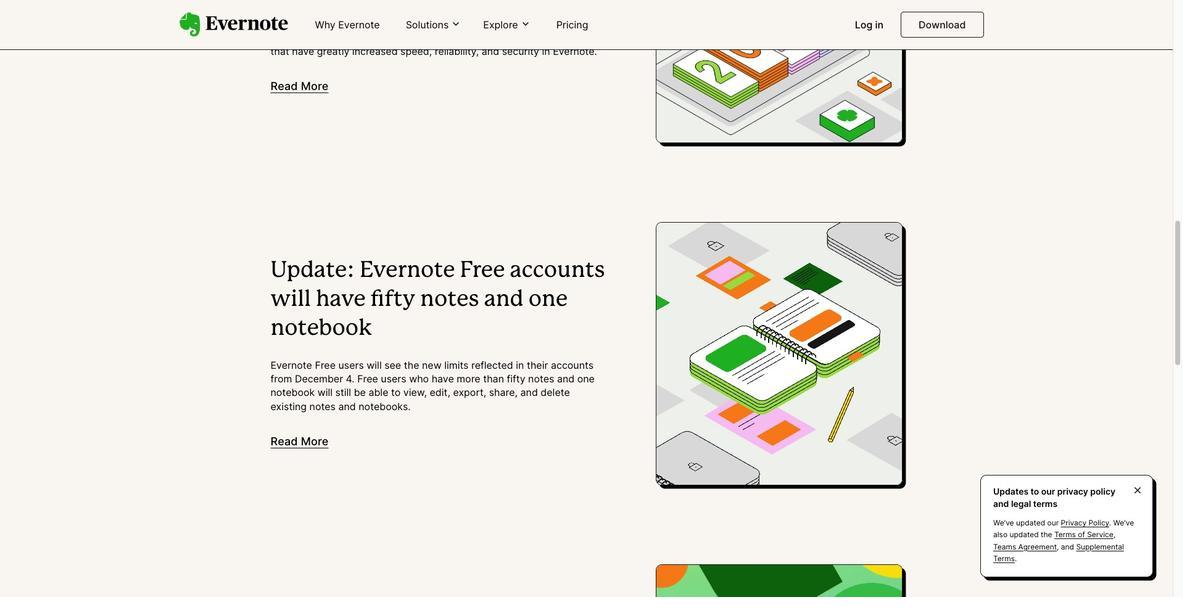 Task type: vqa. For each thing, say whether or not it's contained in the screenshot.
The Our
yes



Task type: locate. For each thing, give the bounding box(es) containing it.
more for evernote 2023 recap blog post (square) image
[[301, 80, 329, 93]]

in down initiatives
[[542, 45, 550, 57]]

2 vertical spatial the
[[1041, 530, 1052, 540]]

1 vertical spatial the
[[404, 359, 419, 371]]

1 horizontal spatial terms
[[1055, 530, 1076, 540]]

. up 'service'
[[1109, 519, 1111, 528]]

1 vertical spatial fifty
[[507, 373, 525, 385]]

read more for evernote 2023 recap blog post (square) image
[[271, 80, 329, 93]]

teams
[[994, 542, 1016, 551]]

0 vertical spatial our
[[1042, 486, 1055, 497]]

one
[[529, 289, 568, 310], [577, 373, 595, 385]]

notebook up existing
[[271, 386, 315, 399]]

key
[[524, 31, 540, 43]]

notebook up december
[[271, 318, 372, 339]]

2 more from the top
[[301, 435, 329, 448]]

to up terms
[[1031, 486, 1039, 497]]

why
[[315, 19, 336, 31]]

1 vertical spatial free
[[315, 359, 336, 371]]

0 vertical spatial accounts
[[510, 261, 605, 281]]

privacy
[[1058, 486, 1088, 497]]

from
[[271, 373, 292, 385]]

accounts
[[510, 261, 605, 281], [551, 359, 594, 371]]

to right the able
[[391, 386, 401, 399]]

0 horizontal spatial one
[[529, 289, 568, 310]]

explains
[[465, 31, 503, 43]]

to inside evernote free users will see the new limits reflected in their accounts from december 4. free users who have more than fifty notes and one notebook will still be able to view, edit, export, share, and delete existing notes and notebooks.
[[391, 386, 401, 399]]

0 vertical spatial ,
[[1114, 530, 1116, 540]]

, down '. we've also updated the'
[[1057, 542, 1059, 551]]

1 horizontal spatial fifty
[[507, 373, 525, 385]]

delete
[[541, 386, 570, 399]]

0 vertical spatial read more
[[271, 80, 329, 93]]

more down existing
[[301, 435, 329, 448]]

1 vertical spatial will
[[367, 359, 382, 371]]

1 vertical spatial notebook
[[271, 386, 315, 399]]

0 vertical spatial users
[[338, 359, 364, 371]]

0 vertical spatial updated
[[1016, 519, 1045, 528]]

read
[[271, 80, 298, 93], [271, 435, 298, 448]]

lead
[[350, 31, 370, 43]]

more
[[301, 80, 329, 93], [301, 435, 329, 448]]

0 horizontal spatial free
[[315, 359, 336, 371]]

1 horizontal spatial we've
[[1114, 519, 1134, 528]]

federico
[[373, 31, 413, 43]]

2 we've from the left
[[1114, 519, 1134, 528]]

1 more from the top
[[301, 80, 329, 93]]

supplemental
[[1076, 542, 1124, 551]]

1 vertical spatial evernote
[[360, 261, 455, 281]]

notebook inside update: evernote free accounts will have fifty notes and one notebook
[[271, 318, 372, 339]]

1 vertical spatial read more link
[[271, 435, 329, 448]]

solutions
[[406, 18, 449, 31]]

view,
[[403, 386, 427, 399]]

our up terms
[[1042, 486, 1055, 497]]

users down see
[[381, 373, 406, 385]]

0 vertical spatial will
[[271, 289, 311, 310]]

,
[[1114, 530, 1116, 540], [1057, 542, 1059, 551]]

their
[[527, 359, 548, 371]]

and
[[580, 17, 597, 30], [482, 45, 499, 57], [484, 289, 524, 310], [557, 373, 575, 385], [521, 386, 538, 399], [338, 400, 356, 413], [994, 498, 1009, 509], [1061, 542, 1074, 551]]

0 vertical spatial notes
[[420, 289, 479, 310]]

terms of service , teams agreement , and
[[994, 530, 1116, 551]]

. for . we've also updated the
[[1109, 519, 1111, 528]]

1 vertical spatial in
[[542, 45, 550, 57]]

1 horizontal spatial in
[[542, 45, 550, 57]]

our inside updates to our privacy policy and legal terms
[[1042, 486, 1055, 497]]

2 notebook from the top
[[271, 386, 315, 399]]

1 read more from the top
[[271, 80, 329, 93]]

the
[[506, 31, 521, 43], [404, 359, 419, 371], [1041, 530, 1052, 540]]

we've inside '. we've also updated the'
[[1114, 519, 1134, 528]]

we've
[[994, 519, 1014, 528], [1114, 519, 1134, 528]]

pricing
[[556, 19, 588, 31]]

we've right policy
[[1114, 519, 1134, 528]]

1 vertical spatial have
[[316, 289, 366, 310]]

explore
[[483, 18, 518, 31]]

our up terms of service , teams agreement , and at the bottom of page
[[1048, 519, 1059, 528]]

2 vertical spatial notes
[[310, 400, 336, 413]]

the inside evernote free users will see the new limits reflected in their accounts from december 4. free users who have more than fifty notes and one notebook will still be able to view, edit, export, share, and delete existing notes and notebooks.
[[404, 359, 419, 371]]

evernote free note & notebook limits image
[[656, 223, 902, 485]]

have down the "update:"
[[316, 289, 366, 310]]

0 vertical spatial .
[[1109, 519, 1111, 528]]

. inside '. we've also updated the'
[[1109, 519, 1111, 528]]

1 horizontal spatial one
[[577, 373, 595, 385]]

will inside update: evernote free accounts will have fifty notes and one notebook
[[271, 289, 311, 310]]

users up 4.
[[338, 359, 364, 371]]

1 vertical spatial one
[[577, 373, 595, 385]]

will down december
[[318, 386, 333, 399]]

terms down teams
[[994, 554, 1015, 563]]

will
[[271, 289, 311, 310], [367, 359, 382, 371], [318, 386, 333, 399]]

notebook
[[271, 318, 372, 339], [271, 386, 315, 399]]

1 vertical spatial read more
[[271, 435, 329, 448]]

2 horizontal spatial will
[[367, 359, 382, 371]]

reflected
[[471, 359, 513, 371]]

evernote's
[[381, 17, 429, 30]]

security
[[502, 45, 539, 57]]

terms inside supplemental terms
[[994, 554, 1015, 563]]

in right log
[[875, 19, 884, 31]]

0 vertical spatial fifty
[[371, 289, 415, 310]]

0 vertical spatial read
[[271, 80, 298, 93]]

read more
[[271, 80, 329, 93], [271, 435, 329, 448]]

and inside update: evernote free accounts will have fifty notes and one notebook
[[484, 289, 524, 310]]

1 vertical spatial accounts
[[551, 359, 594, 371]]

in left their
[[516, 359, 524, 371]]

1 notebook from the top
[[271, 318, 372, 339]]

0 vertical spatial terms
[[1055, 530, 1076, 540]]

the down technology on the top of the page
[[506, 31, 521, 43]]

simionato
[[416, 31, 462, 43]]

1 vertical spatial terms
[[994, 554, 1015, 563]]

0 horizontal spatial the
[[404, 359, 419, 371]]

1 horizontal spatial notes
[[420, 289, 479, 310]]

1 vertical spatial .
[[1015, 554, 1017, 563]]

, up supplemental
[[1114, 530, 1116, 540]]

0 vertical spatial free
[[460, 261, 505, 281]]

2 vertical spatial evernote
[[271, 359, 312, 371]]

1 vertical spatial users
[[381, 373, 406, 385]]

fifty inside evernote free users will see the new limits reflected in their accounts from december 4. free users who have more than fifty notes and one notebook will still be able to view, edit, export, share, and delete existing notes and notebooks.
[[507, 373, 525, 385]]

0 horizontal spatial to
[[391, 386, 401, 399]]

1 horizontal spatial free
[[357, 373, 378, 385]]

0 vertical spatial more
[[301, 80, 329, 93]]

0 vertical spatial have
[[292, 45, 314, 57]]

1 read from the top
[[271, 80, 298, 93]]

read more down "that"
[[271, 80, 329, 93]]

notebooks.
[[359, 400, 411, 413]]

explore button
[[480, 18, 534, 32]]

1 horizontal spatial to
[[1031, 486, 1039, 497]]

updated up teams agreement link
[[1010, 530, 1039, 540]]

and inside terms of service , teams agreement , and
[[1061, 542, 1074, 551]]

2 read from the top
[[271, 435, 298, 448]]

evernote inside update: evernote free accounts will have fifty notes and one notebook
[[360, 261, 455, 281]]

2 horizontal spatial have
[[432, 373, 454, 385]]

than
[[483, 373, 504, 385]]

why evernote link
[[308, 14, 387, 37]]

have up the edit,
[[432, 373, 454, 385]]

0 vertical spatial evernote
[[338, 19, 380, 31]]

2 horizontal spatial in
[[875, 19, 884, 31]]

who
[[409, 373, 429, 385]]

the inside '. we've also updated the'
[[1041, 530, 1052, 540]]

0 vertical spatial notebook
[[271, 318, 372, 339]]

1 vertical spatial ,
[[1057, 542, 1059, 551]]

more down "greatly"
[[301, 80, 329, 93]]

. down teams agreement link
[[1015, 554, 1017, 563]]

to
[[391, 386, 401, 399], [1031, 486, 1039, 497]]

2 horizontal spatial the
[[1041, 530, 1052, 540]]

0 horizontal spatial we've
[[994, 519, 1014, 528]]

0 horizontal spatial will
[[271, 289, 311, 310]]

one inside update: evernote free accounts will have fifty notes and one notebook
[[529, 289, 568, 310]]

evernote.
[[553, 45, 597, 57]]

terms
[[1055, 530, 1076, 540], [994, 554, 1015, 563]]

2 vertical spatial have
[[432, 373, 454, 385]]

evernote 2023 recap blog post (square) image
[[656, 0, 902, 143]]

1 horizontal spatial will
[[318, 386, 333, 399]]

1 vertical spatial read
[[271, 435, 298, 448]]

new
[[422, 359, 442, 371]]

updated
[[1016, 519, 1045, 528], [1010, 530, 1039, 540]]

1 horizontal spatial have
[[316, 289, 366, 310]]

read more link down "that"
[[271, 80, 329, 93]]

will left see
[[367, 359, 382, 371]]

. for .
[[1015, 554, 1017, 563]]

1 vertical spatial more
[[301, 435, 329, 448]]

evernote for why
[[338, 19, 380, 31]]

2 read more link from the top
[[271, 435, 329, 448]]

have down bounds.
[[292, 45, 314, 57]]

1 horizontal spatial the
[[506, 31, 521, 43]]

2 horizontal spatial notes
[[528, 373, 554, 385]]

reliability,
[[435, 45, 479, 57]]

have
[[292, 45, 314, 57], [316, 289, 366, 310], [432, 373, 454, 385]]

2 read more from the top
[[271, 435, 329, 448]]

will down the "update:"
[[271, 289, 311, 310]]

0 horizontal spatial fifty
[[371, 289, 415, 310]]

0 horizontal spatial users
[[338, 359, 364, 371]]

accounts inside evernote free users will see the new limits reflected in their accounts from december 4. free users who have more than fifty notes and one notebook will still be able to view, edit, export, share, and delete existing notes and notebooks.
[[551, 359, 594, 371]]

. we've also updated the
[[994, 519, 1134, 540]]

0 horizontal spatial terms
[[994, 554, 1015, 563]]

1 horizontal spatial .
[[1109, 519, 1111, 528]]

the down we've updated our privacy policy
[[1041, 530, 1052, 540]]

0 horizontal spatial ,
[[1057, 542, 1059, 551]]

0 horizontal spatial in
[[516, 359, 524, 371]]

1 vertical spatial to
[[1031, 486, 1039, 497]]

read more link
[[271, 80, 329, 93], [271, 435, 329, 448]]

supplemental terms link
[[994, 542, 1124, 563]]

0 horizontal spatial have
[[292, 45, 314, 57]]

0 horizontal spatial .
[[1015, 554, 1017, 563]]

read more link down existing
[[271, 435, 329, 448]]

supplemental terms
[[994, 542, 1124, 563]]

policy
[[1091, 486, 1116, 497]]

the up who
[[404, 359, 419, 371]]

0 vertical spatial one
[[529, 289, 568, 310]]

update: evernote free accounts will have fifty notes and one notebook link
[[271, 257, 606, 343]]

users
[[338, 359, 364, 371], [381, 373, 406, 385]]

read down "that"
[[271, 80, 298, 93]]

0 vertical spatial read more link
[[271, 80, 329, 93]]

0 vertical spatial to
[[391, 386, 401, 399]]

read more down existing
[[271, 435, 329, 448]]

2 vertical spatial in
[[516, 359, 524, 371]]

.
[[1109, 519, 1111, 528], [1015, 554, 1017, 563]]

updated down legal
[[1016, 519, 1045, 528]]

2 horizontal spatial free
[[460, 261, 505, 281]]

able
[[369, 386, 388, 399]]

update: evernote free accounts will have fifty notes and one notebook
[[271, 261, 605, 339]]

2 vertical spatial will
[[318, 386, 333, 399]]

0 horizontal spatial notes
[[310, 400, 336, 413]]

1 vertical spatial updated
[[1010, 530, 1039, 540]]

and inside updates to our privacy policy and legal terms
[[994, 498, 1009, 509]]

privacy
[[1061, 519, 1087, 528]]

0 vertical spatial the
[[506, 31, 521, 43]]

our
[[1042, 486, 1055, 497], [1048, 519, 1059, 528]]

download link
[[901, 12, 984, 38]]

1 horizontal spatial users
[[381, 373, 406, 385]]

share,
[[489, 386, 518, 399]]

pricing link
[[549, 14, 596, 37]]

december
[[295, 373, 343, 385]]

read down existing
[[271, 435, 298, 448]]

read for evernote 2023 recap blog post (square) image
[[271, 80, 298, 93]]

1 vertical spatial our
[[1048, 519, 1059, 528]]

1 read more link from the top
[[271, 80, 329, 93]]

of
[[1078, 530, 1085, 540]]

evernote
[[338, 19, 380, 31], [360, 261, 455, 281], [271, 359, 312, 371]]

in
[[875, 19, 884, 31], [542, 45, 550, 57], [516, 359, 524, 371]]

terms down 'privacy'
[[1055, 530, 1076, 540]]

we've up also
[[994, 519, 1014, 528]]



Task type: describe. For each thing, give the bounding box(es) containing it.
existing
[[271, 400, 307, 413]]

terms inside terms of service , teams agreement , and
[[1055, 530, 1076, 540]]

improved
[[335, 17, 378, 30]]

1 we've from the left
[[994, 519, 1014, 528]]

legal
[[1011, 498, 1031, 509]]

have inside this year, we improved evernote's underlying technology by leaps and bounds. product lead federico simionato explains the key initiatives that have greatly increased speed, reliability, and security in evernote.
[[292, 45, 314, 57]]

service
[[1087, 530, 1114, 540]]

policy
[[1089, 519, 1109, 528]]

2 vertical spatial free
[[357, 373, 378, 385]]

4.
[[346, 373, 355, 385]]

by
[[538, 17, 549, 30]]

limits
[[444, 359, 469, 371]]

updated inside '. we've also updated the'
[[1010, 530, 1039, 540]]

have inside evernote free users will see the new limits reflected in their accounts from december 4. free users who have more than fifty notes and one notebook will still be able to view, edit, export, share, and delete existing notes and notebooks.
[[432, 373, 454, 385]]

teams agreement link
[[994, 542, 1057, 551]]

greatly
[[317, 45, 349, 57]]

accounts inside update: evernote free accounts will have fifty notes and one notebook
[[510, 261, 605, 281]]

underlying
[[431, 17, 480, 30]]

product
[[311, 31, 348, 43]]

this
[[271, 17, 290, 30]]

read more link for evernote free note & notebook limits image
[[271, 435, 329, 448]]

read for evernote free note & notebook limits image
[[271, 435, 298, 448]]

evernote inside evernote free users will see the new limits reflected in their accounts from december 4. free users who have more than fifty notes and one notebook will still be able to view, edit, export, share, and delete existing notes and notebooks.
[[271, 359, 312, 371]]

bounds.
[[271, 31, 308, 43]]

terms of service link
[[1055, 530, 1114, 540]]

evernote free users will see the new limits reflected in their accounts from december 4. free users who have more than fifty notes and one notebook will still be able to view, edit, export, share, and delete existing notes and notebooks.
[[271, 359, 595, 413]]

why evernote
[[315, 19, 380, 31]]

more
[[457, 373, 481, 385]]

to inside updates to our privacy policy and legal terms
[[1031, 486, 1039, 497]]

agreement
[[1019, 542, 1057, 551]]

be
[[354, 386, 366, 399]]

notes inside update: evernote free accounts will have fifty notes and one notebook
[[420, 289, 479, 310]]

speed,
[[401, 45, 432, 57]]

notebook inside evernote free users will see the new limits reflected in their accounts from december 4. free users who have more than fifty notes and one notebook will still be able to view, edit, export, share, and delete existing notes and notebooks.
[[271, 386, 315, 399]]

have inside update: evernote free accounts will have fifty notes and one notebook
[[316, 289, 366, 310]]

also
[[994, 530, 1008, 540]]

edit,
[[430, 386, 450, 399]]

our for privacy
[[1048, 519, 1059, 528]]

log in
[[855, 19, 884, 31]]

updates to our privacy policy and legal terms
[[994, 486, 1116, 509]]

1 horizontal spatial ,
[[1114, 530, 1116, 540]]

one inside evernote free users will see the new limits reflected in their accounts from december 4. free users who have more than fifty notes and one notebook will still be able to view, edit, export, share, and delete existing notes and notebooks.
[[577, 373, 595, 385]]

log
[[855, 19, 873, 31]]

evernote for update:
[[360, 261, 455, 281]]

leaps
[[552, 17, 577, 30]]

year,
[[293, 17, 315, 30]]

the inside this year, we improved evernote's underlying technology by leaps and bounds. product lead federico simionato explains the key initiatives that have greatly increased speed, reliability, and security in evernote.
[[506, 31, 521, 43]]

free inside update: evernote free accounts will have fifty notes and one notebook
[[460, 261, 505, 281]]

fifty inside update: evernote free accounts will have fifty notes and one notebook
[[371, 289, 415, 310]]

that
[[271, 45, 289, 57]]

export,
[[453, 386, 486, 399]]

1 vertical spatial notes
[[528, 373, 554, 385]]

terms
[[1033, 498, 1058, 509]]

see
[[385, 359, 401, 371]]

read more link for evernote 2023 recap blog post (square) image
[[271, 80, 329, 93]]

our for privacy
[[1042, 486, 1055, 497]]

in inside evernote free users will see the new limits reflected in their accounts from december 4. free users who have more than fifty notes and one notebook will still be able to view, edit, export, share, and delete existing notes and notebooks.
[[516, 359, 524, 371]]

we
[[318, 17, 332, 30]]

evernote logo image
[[179, 12, 288, 37]]

initiatives
[[543, 31, 587, 43]]

technology
[[483, 17, 535, 30]]

updates
[[994, 486, 1029, 497]]

this year, we improved evernote's underlying technology by leaps and bounds. product lead federico simionato explains the key initiatives that have greatly increased speed, reliability, and security in evernote.
[[271, 17, 597, 57]]

we've updated our privacy policy
[[994, 519, 1109, 528]]

privacy policy link
[[1061, 519, 1109, 528]]

download
[[919, 19, 966, 31]]

read more for evernote free note & notebook limits image
[[271, 435, 329, 448]]

update:
[[271, 261, 355, 281]]

log in link
[[848, 14, 891, 37]]

still
[[335, 386, 351, 399]]

in inside this year, we improved evernote's underlying technology by leaps and bounds. product lead federico simionato explains the key initiatives that have greatly increased speed, reliability, and security in evernote.
[[542, 45, 550, 57]]

more for evernote free note & notebook limits image
[[301, 435, 329, 448]]

increased
[[352, 45, 398, 57]]

solutions button
[[402, 18, 465, 32]]

0 vertical spatial in
[[875, 19, 884, 31]]



